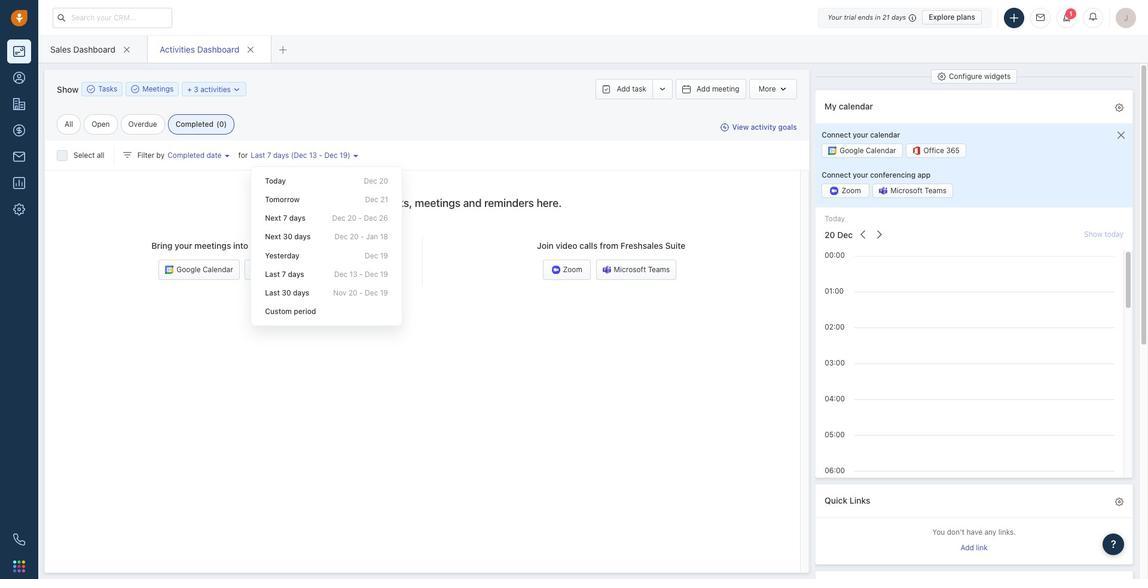 Task type: vqa. For each thing, say whether or not it's contained in the screenshot.


Task type: locate. For each thing, give the bounding box(es) containing it.
30 for next
[[283, 232, 293, 241]]

today up 20 dec
[[825, 214, 845, 223]]

google calendar down bring your meetings into freshsales suite
[[177, 265, 233, 274]]

google calendar down connect your calendar at the top of the page
[[840, 146, 896, 155]]

microsoft teams down app
[[891, 186, 947, 195]]

1 dashboard from the left
[[73, 44, 115, 54]]

0 vertical spatial office 365
[[924, 146, 960, 155]]

your right bring
[[175, 241, 192, 251]]

- for dec 20 - dec 26
[[359, 214, 362, 223]]

days right in
[[892, 13, 906, 21]]

1 vertical spatial microsoft teams button
[[596, 259, 677, 280]]

have
[[967, 528, 983, 537]]

0 horizontal spatial google calendar button
[[159, 259, 240, 280]]

0 vertical spatial 13
[[309, 151, 317, 160]]

1 horizontal spatial google calendar button
[[822, 143, 903, 158]]

01:00
[[825, 287, 844, 296]]

00:00
[[825, 251, 845, 260]]

1 vertical spatial calendar
[[203, 265, 233, 274]]

0 horizontal spatial google calendar
[[177, 265, 233, 274]]

zoom for topmost microsoft teams button
[[842, 186, 861, 195]]

7
[[267, 151, 271, 160], [283, 214, 287, 223], [282, 270, 286, 279]]

0 vertical spatial (
[[217, 120, 219, 129]]

last for last 30 days
[[265, 288, 280, 297]]

dec 20 - dec 26
[[332, 214, 388, 223]]

dec 20 - jan 18
[[335, 232, 388, 241]]

- for nov 20 - dec 19
[[360, 288, 363, 297]]

0 vertical spatial )
[[224, 120, 227, 129]]

0 vertical spatial google
[[840, 146, 864, 155]]

20 up 00:00
[[825, 230, 836, 240]]

add left link at bottom right
[[961, 543, 974, 552]]

1 vertical spatial 30
[[282, 288, 291, 297]]

nov 20 - dec 19
[[333, 288, 388, 297]]

overdue
[[128, 120, 157, 129]]

next 30 days
[[265, 232, 311, 241]]

0 horizontal spatial suite
[[295, 241, 316, 251]]

2 suite from the left
[[666, 241, 686, 251]]

1 horizontal spatial 13
[[350, 270, 358, 279]]

bring
[[152, 241, 173, 251]]

)
[[224, 120, 227, 129], [348, 151, 351, 160]]

1 vertical spatial last
[[265, 270, 280, 279]]

last for last 7 days ( dec 13 - dec 19 )
[[251, 151, 265, 160]]

completed ( 0 )
[[176, 120, 227, 129]]

1 vertical spatial 365
[[285, 265, 299, 274]]

explore
[[929, 13, 955, 22]]

today
[[265, 177, 286, 185], [825, 214, 845, 223]]

0 horizontal spatial zoom
[[563, 265, 583, 274]]

next down tomorrow
[[265, 214, 281, 223]]

meetings
[[415, 197, 461, 209], [195, 241, 231, 251]]

teams down app
[[925, 186, 947, 195]]

tomorrow
[[265, 195, 300, 204]]

0 horizontal spatial zoom button
[[543, 259, 591, 280]]

0 vertical spatial zoom
[[842, 186, 861, 195]]

13
[[309, 151, 317, 160], [350, 270, 358, 279]]

30 down next 7 days
[[283, 232, 293, 241]]

office 365 button up app
[[906, 143, 967, 158]]

your right find
[[307, 197, 329, 209]]

1 vertical spatial zoom
[[563, 265, 583, 274]]

1 vertical spatial 21
[[381, 195, 388, 204]]

1 vertical spatial 7
[[283, 214, 287, 223]]

microsoft teams button
[[873, 184, 954, 198], [596, 259, 677, 280]]

20 down the upcoming at the top of page
[[348, 214, 357, 223]]

1 vertical spatial meetings
[[195, 241, 231, 251]]

1 vertical spatial completed
[[168, 151, 205, 160]]

0 vertical spatial microsoft teams button
[[873, 184, 954, 198]]

1 horizontal spatial microsoft teams button
[[873, 184, 954, 198]]

0 vertical spatial teams
[[925, 186, 947, 195]]

20 right the nov
[[349, 288, 358, 297]]

7 down find
[[283, 214, 287, 223]]

office 365 down the "yesterday"
[[263, 265, 299, 274]]

tasks
[[98, 85, 117, 94]]

dashboard
[[73, 44, 115, 54], [197, 44, 239, 54]]

microsoft teams button down join video calls from freshsales suite
[[596, 259, 677, 280]]

1
[[1070, 10, 1073, 17]]

calendar
[[866, 146, 896, 155], [203, 265, 233, 274]]

connect down connect your calendar at the top of the page
[[822, 170, 851, 179]]

days for nov 20 - dec 19
[[293, 288, 309, 297]]

04:00
[[825, 394, 845, 403]]

2 next from the top
[[265, 232, 281, 241]]

office up app
[[924, 146, 945, 155]]

20 left jan
[[350, 232, 359, 241]]

2 horizontal spatial add
[[961, 543, 974, 552]]

1 vertical spatial google
[[177, 265, 201, 274]]

phone image
[[13, 534, 25, 546]]

dec up tomorrow
[[294, 151, 307, 160]]

google calendar button down bring your meetings into freshsales suite
[[159, 259, 240, 280]]

0 horizontal spatial google
[[177, 265, 201, 274]]

1 vertical spatial office 365
[[263, 265, 299, 274]]

microsoft
[[891, 186, 923, 195], [614, 265, 646, 274]]

your left conferencing
[[853, 170, 869, 179]]

office 365 button for bring your meetings into freshsales suite
[[245, 259, 305, 280]]

last
[[251, 151, 265, 160], [265, 270, 280, 279], [265, 288, 280, 297]]

down image
[[233, 85, 241, 94]]

last 7 days
[[265, 270, 304, 279]]

add left task
[[617, 84, 630, 93]]

1 horizontal spatial freshsales
[[621, 241, 663, 251]]

connect
[[822, 130, 851, 139], [822, 170, 851, 179]]

your for calendar
[[853, 130, 869, 139]]

add left 'meeting'
[[697, 84, 710, 93]]

open
[[92, 120, 110, 129]]

calendar up connect your conferencing app
[[866, 146, 896, 155]]

task
[[632, 84, 647, 93]]

connect for connect your conferencing app
[[822, 170, 851, 179]]

all
[[65, 120, 73, 129]]

meetings
[[142, 85, 174, 94]]

last down the "yesterday"
[[265, 270, 280, 279]]

0 vertical spatial meetings
[[415, 197, 461, 209]]

next up the "yesterday"
[[265, 232, 281, 241]]

0 vertical spatial microsoft
[[891, 186, 923, 195]]

0 horizontal spatial 13
[[309, 151, 317, 160]]

dec 20
[[364, 177, 388, 185]]

1 horizontal spatial google calendar
[[840, 146, 896, 155]]

calendar up conferencing
[[871, 130, 901, 139]]

for
[[238, 151, 248, 160]]

suite for bring your meetings into freshsales suite
[[295, 241, 316, 251]]

zoom button for topmost microsoft teams button
[[822, 184, 870, 198]]

0 vertical spatial office
[[924, 146, 945, 155]]

0 vertical spatial office 365 button
[[906, 143, 967, 158]]

1 vertical spatial next
[[265, 232, 281, 241]]

office 365
[[924, 146, 960, 155], [263, 265, 299, 274]]

1 horizontal spatial (
[[291, 151, 294, 160]]

teams down join video calls from freshsales suite
[[648, 265, 670, 274]]

( up the date
[[217, 120, 219, 129]]

21
[[883, 13, 890, 21], [381, 195, 388, 204]]

21 right in
[[883, 13, 890, 21]]

freshsales up the "yesterday"
[[251, 241, 293, 251]]

1 horizontal spatial microsoft
[[891, 186, 923, 195]]

upcoming
[[331, 197, 381, 209]]

20 up "dec 21"
[[379, 177, 388, 185]]

microsoft teams down join video calls from freshsales suite
[[614, 265, 670, 274]]

don't
[[947, 528, 965, 537]]

google calendar button for calendar
[[822, 143, 903, 158]]

18
[[380, 232, 388, 241]]

1 horizontal spatial today
[[825, 214, 845, 223]]

zoom button
[[822, 184, 870, 198], [543, 259, 591, 280]]

office 365 up app
[[924, 146, 960, 155]]

1 vertical spatial google calendar button
[[159, 259, 240, 280]]

1 vertical spatial google calendar
[[177, 265, 233, 274]]

google calendar for meetings
[[177, 265, 233, 274]]

1 horizontal spatial google
[[840, 146, 864, 155]]

2 vertical spatial last
[[265, 288, 280, 297]]

1 freshsales from the left
[[251, 241, 293, 251]]

20 for nov 20 - dec 19
[[349, 288, 358, 297]]

2 dashboard from the left
[[197, 44, 239, 54]]

0 horizontal spatial office 365
[[263, 265, 299, 274]]

0 vertical spatial calendar
[[866, 146, 896, 155]]

1 vertical spatial zoom button
[[543, 259, 591, 280]]

dashboard for sales dashboard
[[73, 44, 115, 54]]

office 365 for connect your calendar
[[924, 146, 960, 155]]

freshsales right from at the right
[[621, 241, 663, 251]]

03:00
[[825, 358, 845, 367]]

days for dec 13 - dec 19
[[288, 270, 304, 279]]

0 horizontal spatial 21
[[381, 195, 388, 204]]

0 vertical spatial google calendar
[[840, 146, 896, 155]]

filter
[[137, 151, 154, 160]]

1 horizontal spatial zoom button
[[822, 184, 870, 198]]

days right 'for'
[[273, 151, 289, 160]]

calendar right my
[[839, 101, 874, 111]]

1 next from the top
[[265, 214, 281, 223]]

zoom down the 'video'
[[563, 265, 583, 274]]

) up the upcoming at the top of page
[[348, 151, 351, 160]]

1 vertical spatial office
[[263, 265, 283, 274]]

days for dec 20 - dec 26
[[289, 214, 306, 223]]

1 horizontal spatial calendar
[[866, 146, 896, 155]]

1 horizontal spatial suite
[[666, 241, 686, 251]]

app
[[918, 170, 931, 179]]

2 connect from the top
[[822, 170, 851, 179]]

1 horizontal spatial office 365
[[924, 146, 960, 155]]

1 horizontal spatial dashboard
[[197, 44, 239, 54]]

days down find
[[289, 214, 306, 223]]

7 down the "yesterday"
[[282, 270, 286, 279]]

0 vertical spatial completed
[[176, 120, 214, 129]]

google calendar button for meetings
[[159, 259, 240, 280]]

7 right 'for'
[[267, 151, 271, 160]]

1 horizontal spatial zoom
[[842, 186, 861, 195]]

microsoft teams button down app
[[873, 184, 954, 198]]

0 vertical spatial 7
[[267, 151, 271, 160]]

1 horizontal spatial meetings
[[415, 197, 461, 209]]

-
[[319, 151, 322, 160], [359, 214, 362, 223], [361, 232, 364, 241], [360, 270, 363, 279], [360, 288, 363, 297]]

microsoft down join video calls from freshsales suite
[[614, 265, 646, 274]]

1 vertical spatial connect
[[822, 170, 851, 179]]

suite
[[295, 241, 316, 251], [666, 241, 686, 251]]

office 365 button up last 30 days
[[245, 259, 305, 280]]

20 for dec 20
[[379, 177, 388, 185]]

0 horizontal spatial office 365 button
[[245, 259, 305, 280]]

google down connect your calendar at the top of the page
[[840, 146, 864, 155]]

google calendar button
[[822, 143, 903, 158], [159, 259, 240, 280]]

zoom button down connect your conferencing app
[[822, 184, 870, 198]]

0 horizontal spatial add
[[617, 84, 630, 93]]

( up tomorrow
[[291, 151, 294, 160]]

30
[[283, 232, 293, 241], [282, 288, 291, 297]]

google
[[840, 146, 864, 155], [177, 265, 201, 274]]

0 horizontal spatial office
[[263, 265, 283, 274]]

trial
[[844, 13, 856, 21]]

connect your conferencing app
[[822, 170, 931, 179]]

21 up 26
[[381, 195, 388, 204]]

1 horizontal spatial 365
[[947, 146, 960, 155]]

completed date button
[[165, 150, 238, 160]]

1 horizontal spatial microsoft teams
[[891, 186, 947, 195]]

connect down my
[[822, 130, 851, 139]]

dec 19
[[365, 251, 388, 260]]

today up tomorrow
[[265, 177, 286, 185]]

1 horizontal spatial office 365 button
[[906, 143, 967, 158]]

from
[[600, 241, 619, 251]]

0 vertical spatial google calendar button
[[822, 143, 903, 158]]

calendar down bring your meetings into freshsales suite
[[203, 265, 233, 274]]

- for dec 13 - dec 19
[[360, 270, 363, 279]]

1 horizontal spatial office
[[924, 146, 945, 155]]

0 horizontal spatial today
[[265, 177, 286, 185]]

calendar for calendar
[[866, 146, 896, 155]]

next for next 7 days
[[265, 214, 281, 223]]

1 vertical spatial microsoft
[[614, 265, 646, 274]]

widgets
[[985, 72, 1011, 81]]

days down next 7 days
[[294, 232, 311, 241]]

completed right by
[[168, 151, 205, 160]]

days up last 30 days
[[288, 270, 304, 279]]

1 vertical spatial today
[[825, 214, 845, 223]]

0 horizontal spatial dashboard
[[73, 44, 115, 54]]

1 horizontal spatial )
[[348, 151, 351, 160]]

completed inside button
[[168, 151, 205, 160]]

activities dashboard
[[160, 44, 239, 54]]

days up period
[[293, 288, 309, 297]]

365 for bring your meetings into freshsales suite
[[285, 265, 299, 274]]

0 horizontal spatial teams
[[648, 265, 670, 274]]

1 vertical spatial microsoft teams
[[614, 265, 670, 274]]

2 vertical spatial 7
[[282, 270, 286, 279]]

0 vertical spatial next
[[265, 214, 281, 223]]

dec
[[294, 151, 307, 160], [325, 151, 338, 160], [364, 177, 377, 185], [365, 195, 379, 204], [332, 214, 346, 223], [364, 214, 377, 223], [838, 230, 853, 240], [335, 232, 348, 241], [365, 251, 378, 260], [334, 270, 348, 279], [365, 270, 378, 279], [365, 288, 378, 297]]

view activity goals link
[[721, 122, 797, 133]]

0 horizontal spatial (
[[217, 120, 219, 129]]

1 horizontal spatial add
[[697, 84, 710, 93]]

last for last 7 days
[[265, 270, 280, 279]]

) down activities
[[224, 120, 227, 129]]

0 vertical spatial last
[[251, 151, 265, 160]]

zoom down connect your conferencing app
[[842, 186, 861, 195]]

link
[[976, 543, 988, 552]]

completed
[[176, 120, 214, 129], [168, 151, 205, 160]]

+ 3 activities button
[[182, 82, 247, 96]]

more
[[759, 84, 776, 93]]

19 down dec 19
[[380, 270, 388, 279]]

completed left '0' on the top left
[[176, 120, 214, 129]]

0 horizontal spatial calendar
[[203, 265, 233, 274]]

1 vertical spatial office 365 button
[[245, 259, 305, 280]]

meetings left the into
[[195, 241, 231, 251]]

30 for last
[[282, 288, 291, 297]]

add for add meeting
[[697, 84, 710, 93]]

last up the 'custom'
[[265, 288, 280, 297]]

2 freshsales from the left
[[621, 241, 663, 251]]

20 for dec 20 - jan 18
[[350, 232, 359, 241]]

your down my calendar
[[853, 130, 869, 139]]

office down the "yesterday"
[[263, 265, 283, 274]]

calls
[[580, 241, 598, 251]]

0 horizontal spatial 365
[[285, 265, 299, 274]]

connect for connect your calendar
[[822, 130, 851, 139]]

meetings left and
[[415, 197, 461, 209]]

1 suite from the left
[[295, 241, 316, 251]]

calendar
[[839, 101, 874, 111], [871, 130, 901, 139]]

microsoft down conferencing
[[891, 186, 923, 195]]

by
[[156, 151, 165, 160]]

find your upcoming tasks, meetings and reminders here.
[[283, 197, 562, 209]]

0 vertical spatial zoom button
[[822, 184, 870, 198]]

0 vertical spatial 365
[[947, 146, 960, 155]]

1 vertical spatial (
[[291, 151, 294, 160]]

0 horizontal spatial microsoft
[[614, 265, 646, 274]]

dashboard up activities
[[197, 44, 239, 54]]

- for dec 20 - jan 18
[[361, 232, 364, 241]]

google calendar button down connect your calendar at the top of the page
[[822, 143, 903, 158]]

dec down "dec 20"
[[365, 195, 379, 204]]

dashboard right sales
[[73, 44, 115, 54]]

0 vertical spatial 21
[[883, 13, 890, 21]]

zoom button down the 'video'
[[543, 259, 591, 280]]

completed date
[[168, 151, 222, 160]]

0 horizontal spatial freshsales
[[251, 241, 293, 251]]

google down bring your meetings into freshsales suite
[[177, 265, 201, 274]]

my calendar
[[825, 101, 874, 111]]

30 down last 7 days
[[282, 288, 291, 297]]

1 connect from the top
[[822, 130, 851, 139]]

your trial ends in 21 days
[[828, 13, 906, 21]]

last right 'for'
[[251, 151, 265, 160]]

365
[[947, 146, 960, 155], [285, 265, 299, 274]]



Task type: describe. For each thing, give the bounding box(es) containing it.
1 vertical spatial calendar
[[871, 130, 901, 139]]

06:00
[[825, 466, 845, 475]]

dec up the nov
[[334, 270, 348, 279]]

days for dec 20 - jan 18
[[294, 232, 311, 241]]

add link
[[961, 543, 988, 552]]

dec 13 - dec 19
[[334, 270, 388, 279]]

period
[[294, 307, 316, 316]]

20 for dec 20 - dec 26
[[348, 214, 357, 223]]

+ 3 activities
[[187, 85, 231, 94]]

26
[[379, 214, 388, 223]]

tasks,
[[383, 197, 412, 209]]

dec left 26
[[364, 214, 377, 223]]

my
[[825, 101, 837, 111]]

sales
[[50, 44, 71, 54]]

quick links
[[825, 495, 871, 505]]

explore plans
[[929, 13, 976, 22]]

+
[[187, 85, 192, 94]]

dec up the upcoming at the top of page
[[325, 151, 338, 160]]

in
[[875, 13, 881, 21]]

yesterday
[[265, 251, 300, 260]]

1 horizontal spatial 21
[[883, 13, 890, 21]]

add task button
[[596, 79, 653, 99]]

quick
[[825, 495, 848, 505]]

plans
[[957, 13, 976, 22]]

links.
[[999, 528, 1016, 537]]

date
[[207, 151, 222, 160]]

calendar for meetings
[[203, 265, 233, 274]]

zoom button for bottom microsoft teams button
[[543, 259, 591, 280]]

20 dec
[[825, 230, 853, 240]]

7 for last 7 days
[[282, 270, 286, 279]]

19 up the upcoming at the top of page
[[340, 151, 348, 160]]

google for bring
[[177, 265, 201, 274]]

0 vertical spatial microsoft teams
[[891, 186, 947, 195]]

sales dashboard
[[50, 44, 115, 54]]

dec 21
[[365, 195, 388, 204]]

office for calendar
[[924, 146, 945, 155]]

02:00
[[825, 322, 845, 331]]

suite for join video calls from freshsales suite
[[666, 241, 686, 251]]

19 down 'dec 13 - dec 19'
[[380, 288, 388, 297]]

custom
[[265, 307, 292, 316]]

add meeting
[[697, 84, 740, 93]]

dec down dec 20 - dec 26
[[335, 232, 348, 241]]

connect your calendar
[[822, 130, 901, 139]]

jan
[[366, 232, 378, 241]]

microsoft for topmost microsoft teams button
[[891, 186, 923, 195]]

filter by
[[137, 151, 165, 160]]

office for meetings
[[263, 265, 283, 274]]

activities
[[200, 85, 231, 94]]

configure
[[949, 72, 983, 81]]

0 horizontal spatial meetings
[[195, 241, 231, 251]]

freshsales for into
[[251, 241, 293, 251]]

select all
[[74, 151, 104, 160]]

0 vertical spatial today
[[265, 177, 286, 185]]

google for connect
[[840, 146, 864, 155]]

google calendar for calendar
[[840, 146, 896, 155]]

phone element
[[7, 528, 31, 552]]

all
[[97, 151, 104, 160]]

7 for last 7 days ( dec 13 - dec 19 )
[[267, 151, 271, 160]]

into
[[233, 241, 248, 251]]

custom period
[[265, 307, 316, 316]]

view activity goals
[[732, 123, 797, 132]]

dec up 00:00
[[838, 230, 853, 240]]

365 for connect your calendar
[[947, 146, 960, 155]]

0 horizontal spatial microsoft teams
[[614, 265, 670, 274]]

configure widgets
[[949, 72, 1011, 81]]

add task
[[617, 84, 647, 93]]

view
[[732, 123, 749, 132]]

completed for completed date
[[168, 151, 205, 160]]

join
[[537, 241, 554, 251]]

office 365 button for connect your calendar
[[906, 143, 967, 158]]

dec down 'dec 13 - dec 19'
[[365, 288, 378, 297]]

bring your meetings into freshsales suite
[[152, 241, 316, 251]]

completed for completed ( 0 )
[[176, 120, 214, 129]]

Search your CRM... text field
[[53, 7, 172, 28]]

dec down dec 19
[[365, 270, 378, 279]]

3
[[194, 85, 198, 94]]

activities
[[160, 44, 195, 54]]

1 horizontal spatial teams
[[925, 186, 947, 195]]

0 horizontal spatial )
[[224, 120, 227, 129]]

here.
[[537, 197, 562, 209]]

dec down jan
[[365, 251, 378, 260]]

dashboard for activities dashboard
[[197, 44, 239, 54]]

office 365 for bring your meetings into freshsales suite
[[263, 265, 299, 274]]

ends
[[858, 13, 874, 21]]

goals
[[779, 123, 797, 132]]

explore plans link
[[923, 10, 982, 25]]

1 vertical spatial teams
[[648, 265, 670, 274]]

show
[[57, 84, 79, 94]]

dec up "dec 21"
[[364, 177, 377, 185]]

7 for next 7 days
[[283, 214, 287, 223]]

send email image
[[1037, 14, 1045, 22]]

activity
[[751, 123, 777, 132]]

19 down 18
[[380, 251, 388, 260]]

add for add task
[[617, 84, 630, 93]]

1 vertical spatial )
[[348, 151, 351, 160]]

any
[[985, 528, 997, 537]]

freshsales for from
[[621, 241, 663, 251]]

and
[[463, 197, 482, 209]]

freshworks switcher image
[[13, 560, 25, 572]]

add meeting button
[[676, 79, 746, 99]]

last 30 days
[[265, 288, 309, 297]]

conferencing
[[871, 170, 916, 179]]

add for add link
[[961, 543, 974, 552]]

video
[[556, 241, 578, 251]]

meeting
[[712, 84, 740, 93]]

zoom for bottom microsoft teams button
[[563, 265, 583, 274]]

last 7 days ( dec 13 - dec 19 )
[[251, 151, 351, 160]]

dec down the upcoming at the top of page
[[332, 214, 346, 223]]

next 7 days
[[265, 214, 306, 223]]

select
[[74, 151, 95, 160]]

your for conferencing
[[853, 170, 869, 179]]

05:00
[[825, 430, 845, 439]]

1 link
[[1057, 7, 1077, 28]]

microsoft for bottom microsoft teams button
[[614, 265, 646, 274]]

you don't have any links.
[[933, 528, 1016, 537]]

next for next 30 days
[[265, 232, 281, 241]]

your for upcoming
[[307, 197, 329, 209]]

nov
[[333, 288, 347, 297]]

0 vertical spatial calendar
[[839, 101, 874, 111]]

configure widgets button
[[931, 69, 1018, 84]]

1 vertical spatial 13
[[350, 270, 358, 279]]

your
[[828, 13, 842, 21]]

your for meetings
[[175, 241, 192, 251]]



